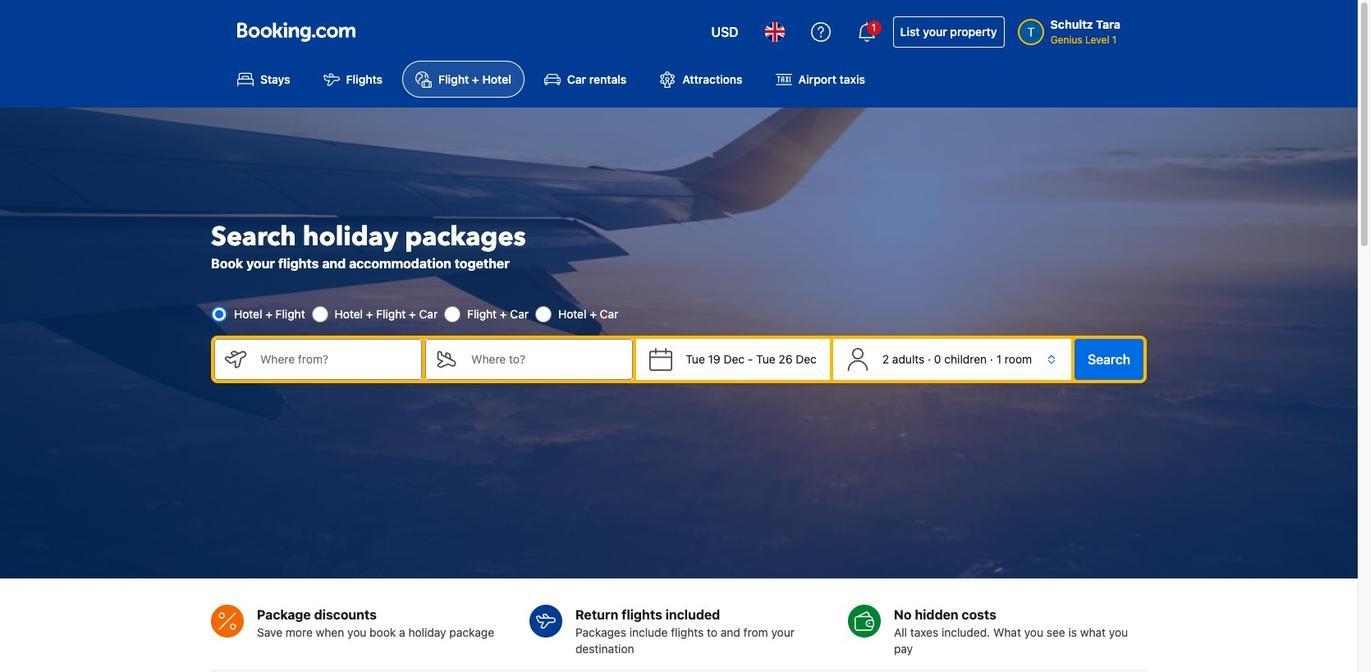 Task type: describe. For each thing, give the bounding box(es) containing it.
1 · from the left
[[928, 352, 931, 366]]

package discounts save more when you book a holiday package
[[257, 607, 494, 639]]

2 dec from the left
[[796, 352, 817, 366]]

flight + hotel
[[438, 72, 511, 86]]

adults
[[892, 352, 925, 366]]

2
[[882, 352, 889, 366]]

attractions link
[[646, 61, 756, 98]]

no hidden costs all taxes included. what you see is what you pay
[[894, 607, 1128, 656]]

is
[[1068, 625, 1077, 639]]

genius
[[1051, 34, 1083, 46]]

included.
[[942, 625, 990, 639]]

1 tue from the left
[[686, 352, 705, 366]]

to
[[707, 625, 718, 639]]

-
[[748, 352, 753, 366]]

airport
[[798, 72, 837, 86]]

no
[[894, 607, 912, 622]]

children
[[944, 352, 987, 366]]

booking.com online hotel reservations image
[[237, 22, 355, 42]]

usd button
[[702, 12, 748, 52]]

return flights included packages include flights to and from your destination
[[575, 607, 795, 656]]

all
[[894, 625, 907, 639]]

1 horizontal spatial 1
[[996, 352, 1002, 366]]

tara
[[1096, 17, 1121, 31]]

+ for hotel + flight + car
[[366, 307, 373, 321]]

usd
[[711, 25, 739, 39]]

flights link
[[310, 61, 396, 98]]

together
[[455, 256, 510, 271]]

destination
[[575, 642, 634, 656]]

flights
[[346, 72, 383, 86]]

packages
[[405, 219, 526, 255]]

flights for holiday
[[278, 256, 319, 271]]

airport taxis
[[798, 72, 865, 86]]

holiday inside package discounts save more when you book a holiday package
[[408, 625, 446, 639]]

hotel for hotel + car
[[558, 307, 587, 321]]

flight + hotel link
[[402, 61, 525, 98]]

3 you from the left
[[1109, 625, 1128, 639]]

rentals
[[589, 72, 627, 86]]

search button
[[1075, 339, 1144, 380]]

accommodation
[[349, 256, 451, 271]]

stays link
[[224, 61, 303, 98]]

level
[[1085, 34, 1110, 46]]

include
[[629, 625, 668, 639]]

hidden
[[915, 607, 959, 622]]

tue 19 dec - tue 26 dec
[[686, 352, 817, 366]]

costs
[[962, 607, 997, 622]]

return
[[575, 607, 618, 622]]

list your property link
[[893, 16, 1005, 48]]

2 · from the left
[[990, 352, 993, 366]]

1 dec from the left
[[724, 352, 745, 366]]

1 inside schultz tara genius level 1
[[1112, 34, 1117, 46]]

list your property
[[900, 25, 997, 39]]

hotel inside flight + hotel link
[[482, 72, 511, 86]]

package
[[257, 607, 311, 622]]



Task type: locate. For each thing, give the bounding box(es) containing it.
1 button
[[847, 12, 886, 52]]

0
[[934, 352, 941, 366]]

your inside return flights included packages include flights to and from your destination
[[771, 625, 795, 639]]

search for search
[[1088, 352, 1131, 367]]

from
[[744, 625, 768, 639]]

hotel + car
[[558, 307, 618, 321]]

search
[[211, 219, 296, 255], [1088, 352, 1131, 367]]

search inside search holiday packages book your flights and accommodation together
[[211, 219, 296, 255]]

0 horizontal spatial search
[[211, 219, 296, 255]]

flights down included
[[671, 625, 704, 639]]

when
[[316, 625, 344, 639]]

car rentals
[[567, 72, 627, 86]]

schultz
[[1051, 17, 1093, 31]]

tue
[[686, 352, 705, 366], [756, 352, 776, 366]]

save
[[257, 625, 282, 639]]

1 horizontal spatial search
[[1088, 352, 1131, 367]]

more
[[286, 625, 313, 639]]

what
[[993, 625, 1021, 639]]

packages
[[575, 625, 626, 639]]

your right book
[[246, 256, 275, 271]]

2 vertical spatial your
[[771, 625, 795, 639]]

flights up hotel + flight
[[278, 256, 319, 271]]

dec right 26
[[796, 352, 817, 366]]

dec
[[724, 352, 745, 366], [796, 352, 817, 366]]

car rentals link
[[531, 61, 640, 98]]

your right list
[[923, 25, 947, 39]]

taxis
[[840, 72, 865, 86]]

1 down tara
[[1112, 34, 1117, 46]]

included
[[665, 607, 720, 622]]

flights
[[278, 256, 319, 271], [622, 607, 662, 622], [671, 625, 704, 639]]

1 horizontal spatial tue
[[756, 352, 776, 366]]

schultz tara genius level 1
[[1051, 17, 1121, 46]]

package
[[449, 625, 494, 639]]

0 horizontal spatial 1
[[872, 21, 876, 34]]

1 horizontal spatial dec
[[796, 352, 817, 366]]

2 vertical spatial flights
[[671, 625, 704, 639]]

1
[[872, 21, 876, 34], [1112, 34, 1117, 46], [996, 352, 1002, 366]]

airport taxis link
[[762, 61, 878, 98]]

1 horizontal spatial you
[[1024, 625, 1044, 639]]

Where to? field
[[458, 339, 633, 380]]

2 you from the left
[[1024, 625, 1044, 639]]

2 tue from the left
[[756, 352, 776, 366]]

· right children on the right bottom
[[990, 352, 993, 366]]

+
[[472, 72, 479, 86], [265, 307, 272, 321], [366, 307, 373, 321], [409, 307, 416, 321], [500, 307, 507, 321], [590, 307, 597, 321]]

hotel + flight
[[234, 307, 305, 321]]

0 horizontal spatial and
[[322, 256, 346, 271]]

search holiday packages book your flights and accommodation together
[[211, 219, 526, 271]]

1 left room
[[996, 352, 1002, 366]]

discounts
[[314, 607, 377, 622]]

taxes
[[910, 625, 939, 639]]

and inside return flights included packages include flights to and from your destination
[[721, 625, 740, 639]]

· left 0
[[928, 352, 931, 366]]

a
[[399, 625, 405, 639]]

0 horizontal spatial ·
[[928, 352, 931, 366]]

car
[[567, 72, 586, 86], [419, 307, 438, 321], [510, 307, 529, 321], [600, 307, 618, 321]]

flight + car
[[467, 307, 529, 321]]

property
[[950, 25, 997, 39]]

you inside package discounts save more when you book a holiday package
[[347, 625, 366, 639]]

what
[[1080, 625, 1106, 639]]

hotel
[[482, 72, 511, 86], [234, 307, 262, 321], [335, 307, 363, 321], [558, 307, 587, 321]]

1 inside 'button'
[[872, 21, 876, 34]]

1 horizontal spatial your
[[771, 625, 795, 639]]

and inside search holiday packages book your flights and accommodation together
[[322, 256, 346, 271]]

tue left 19
[[686, 352, 705, 366]]

holiday
[[303, 219, 398, 255], [408, 625, 446, 639]]

flights up include
[[622, 607, 662, 622]]

and right to at the bottom right
[[721, 625, 740, 639]]

your inside search holiday packages book your flights and accommodation together
[[246, 256, 275, 271]]

you right what
[[1109, 625, 1128, 639]]

holiday inside search holiday packages book your flights and accommodation together
[[303, 219, 398, 255]]

dec left -
[[724, 352, 745, 366]]

and left accommodation
[[322, 256, 346, 271]]

·
[[928, 352, 931, 366], [990, 352, 993, 366]]

26
[[779, 352, 793, 366]]

pay
[[894, 642, 913, 656]]

0 horizontal spatial flights
[[278, 256, 319, 271]]

0 horizontal spatial you
[[347, 625, 366, 639]]

0 horizontal spatial holiday
[[303, 219, 398, 255]]

your right from
[[771, 625, 795, 639]]

attractions
[[682, 72, 743, 86]]

2 horizontal spatial 1
[[1112, 34, 1117, 46]]

19
[[708, 352, 721, 366]]

tue right -
[[756, 352, 776, 366]]

0 vertical spatial flights
[[278, 256, 319, 271]]

Where from? field
[[247, 339, 422, 380]]

your
[[923, 25, 947, 39], [246, 256, 275, 271], [771, 625, 795, 639]]

flights for flights
[[671, 625, 704, 639]]

and
[[322, 256, 346, 271], [721, 625, 740, 639]]

search inside button
[[1088, 352, 1131, 367]]

1 vertical spatial holiday
[[408, 625, 446, 639]]

book
[[211, 256, 243, 271]]

0 horizontal spatial tue
[[686, 352, 705, 366]]

you
[[347, 625, 366, 639], [1024, 625, 1044, 639], [1109, 625, 1128, 639]]

book
[[370, 625, 396, 639]]

you left see
[[1024, 625, 1044, 639]]

room
[[1005, 352, 1032, 366]]

search for search holiday packages book your flights and accommodation together
[[211, 219, 296, 255]]

0 vertical spatial your
[[923, 25, 947, 39]]

stays
[[260, 72, 290, 86]]

list
[[900, 25, 920, 39]]

0 horizontal spatial your
[[246, 256, 275, 271]]

1 vertical spatial and
[[721, 625, 740, 639]]

1 vertical spatial search
[[1088, 352, 1131, 367]]

0 vertical spatial and
[[322, 256, 346, 271]]

1 horizontal spatial ·
[[990, 352, 993, 366]]

1 left list
[[872, 21, 876, 34]]

1 horizontal spatial holiday
[[408, 625, 446, 639]]

you down discounts
[[347, 625, 366, 639]]

+ for flight + car
[[500, 307, 507, 321]]

1 horizontal spatial and
[[721, 625, 740, 639]]

+ for hotel + flight
[[265, 307, 272, 321]]

holiday right a
[[408, 625, 446, 639]]

flight
[[438, 72, 469, 86], [276, 307, 305, 321], [376, 307, 406, 321], [467, 307, 497, 321]]

+ for hotel + car
[[590, 307, 597, 321]]

1 horizontal spatial flights
[[622, 607, 662, 622]]

hotel + flight + car
[[335, 307, 438, 321]]

hotel for hotel + flight + car
[[335, 307, 363, 321]]

2 horizontal spatial you
[[1109, 625, 1128, 639]]

0 horizontal spatial dec
[[724, 352, 745, 366]]

1 vertical spatial your
[[246, 256, 275, 271]]

0 vertical spatial holiday
[[303, 219, 398, 255]]

1 vertical spatial flights
[[622, 607, 662, 622]]

hotel for hotel + flight
[[234, 307, 262, 321]]

+ for flight + hotel
[[472, 72, 479, 86]]

0 vertical spatial search
[[211, 219, 296, 255]]

holiday up accommodation
[[303, 219, 398, 255]]

flights inside search holiday packages book your flights and accommodation together
[[278, 256, 319, 271]]

2 horizontal spatial your
[[923, 25, 947, 39]]

1 you from the left
[[347, 625, 366, 639]]

2 adults · 0 children · 1 room
[[882, 352, 1032, 366]]

see
[[1047, 625, 1065, 639]]

2 horizontal spatial flights
[[671, 625, 704, 639]]



Task type: vqa. For each thing, say whether or not it's contained in the screenshot.
the faqs
no



